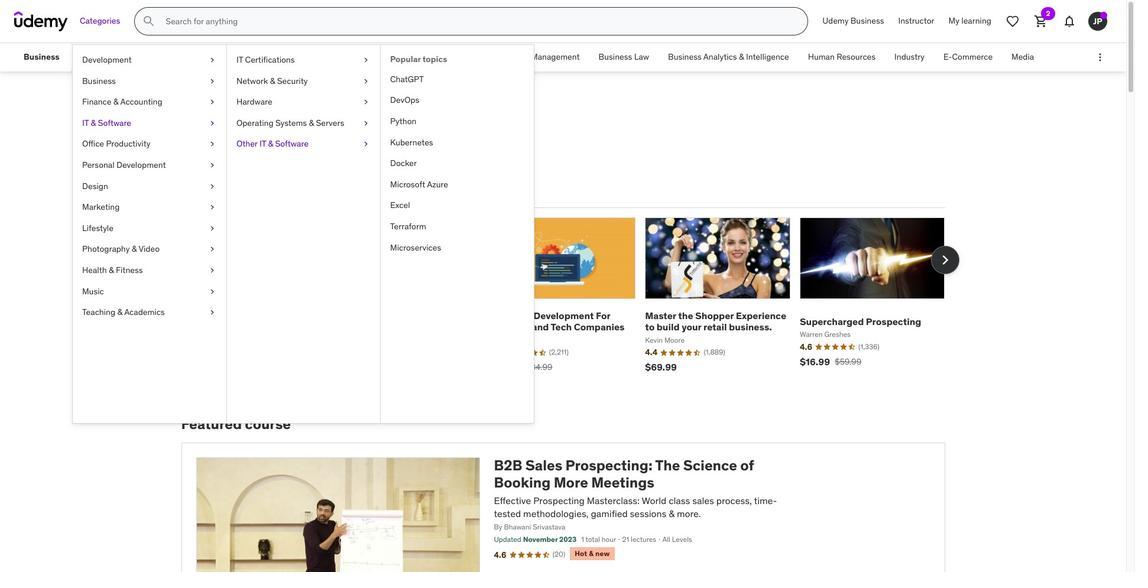 Task type: vqa. For each thing, say whether or not it's contained in the screenshot.
IT corresponding to IT & Software
yes



Task type: locate. For each thing, give the bounding box(es) containing it.
4.6
[[494, 550, 507, 561]]

fitness
[[116, 265, 143, 276]]

21 lectures
[[622, 535, 657, 544]]

2 vertical spatial it
[[260, 139, 266, 149]]

1 vertical spatial sales
[[526, 457, 563, 475]]

business development for startups and tech companies link
[[491, 310, 625, 333]]

process,
[[717, 495, 752, 507]]

software up you
[[275, 139, 309, 149]]

0 horizontal spatial it
[[82, 118, 89, 128]]

1 horizontal spatial software
[[275, 139, 309, 149]]

finance
[[82, 97, 111, 107]]

hot & new
[[575, 549, 610, 558]]

kubernetes link
[[381, 132, 534, 153]]

business left and
[[491, 310, 532, 322]]

startups
[[491, 321, 530, 333]]

servers
[[316, 118, 344, 128]]

communication link
[[163, 43, 240, 72]]

udemy business link
[[816, 7, 892, 35]]

xsmall image
[[361, 54, 371, 66], [208, 97, 217, 108], [361, 97, 371, 108], [361, 118, 371, 129], [208, 160, 217, 171], [208, 244, 217, 255], [208, 265, 217, 277]]

it right other
[[260, 139, 266, 149]]

business link
[[14, 43, 69, 72], [73, 71, 227, 92]]

operating systems & servers link
[[227, 113, 380, 134]]

0 vertical spatial courses
[[235, 99, 312, 124]]

other it & software element
[[380, 45, 534, 423]]

0 vertical spatial prospecting
[[866, 316, 922, 327]]

it up network
[[237, 54, 243, 65]]

development for personal
[[116, 160, 166, 170]]

1 horizontal spatial business link
[[73, 71, 227, 92]]

xsmall image for operating systems & servers
[[361, 118, 371, 129]]

xsmall image inside development link
[[208, 54, 217, 66]]

media link
[[1003, 43, 1044, 72]]

e-commerce link
[[934, 43, 1003, 72]]

teaching & academics
[[82, 307, 165, 318]]

business inside 'link'
[[668, 52, 702, 62]]

human resources link
[[799, 43, 885, 72]]

other it & software link
[[227, 134, 380, 155]]

you have alerts image
[[1101, 12, 1108, 19]]

1 horizontal spatial to
[[645, 321, 655, 333]]

systems
[[276, 118, 307, 128]]

xsmall image inside office productivity link
[[208, 139, 217, 150]]

xsmall image inside "music" link
[[208, 286, 217, 298]]

you
[[283, 151, 307, 169]]

gamified
[[591, 508, 628, 520]]

popular topics
[[390, 54, 447, 64]]

0 horizontal spatial software
[[98, 118, 131, 128]]

xsmall image for it & software
[[208, 118, 217, 129]]

hot
[[575, 549, 588, 558]]

1 vertical spatial it
[[82, 118, 89, 128]]

& down 'class'
[[669, 508, 675, 520]]

prospecting:
[[566, 457, 653, 475]]

xsmall image for business
[[208, 75, 217, 87]]

0 vertical spatial development
[[82, 54, 132, 65]]

1 horizontal spatial sales
[[526, 457, 563, 475]]

to left build
[[645, 321, 655, 333]]

of
[[741, 457, 754, 475]]

next image
[[936, 251, 955, 270]]

0 vertical spatial it
[[237, 54, 243, 65]]

to
[[240, 151, 254, 169], [645, 321, 655, 333]]

media
[[1012, 52, 1035, 62]]

& left "servers" at top left
[[309, 118, 314, 128]]

business left analytics
[[668, 52, 702, 62]]

most
[[184, 186, 206, 198]]

teaching
[[82, 307, 115, 318]]

Search for anything text field
[[163, 11, 794, 31]]

microsoft
[[390, 179, 425, 190]]

updated november 2023
[[494, 535, 577, 544]]

business
[[851, 15, 885, 26], [24, 52, 59, 62], [357, 52, 390, 62], [599, 52, 632, 62], [668, 52, 702, 62], [82, 75, 116, 86], [491, 310, 532, 322]]

software up office productivity
[[98, 118, 131, 128]]

0 horizontal spatial management
[[250, 52, 299, 62]]

xsmall image inside marketing link
[[208, 202, 217, 213]]

xsmall image inside operating systems & servers link
[[361, 118, 371, 129]]

business law
[[599, 52, 649, 62]]

to down other
[[240, 151, 254, 169]]

docker link
[[381, 153, 534, 174]]

2
[[1046, 9, 1051, 18]]

xsmall image inside business link
[[208, 75, 217, 87]]

class
[[669, 495, 690, 507]]

& inside "b2b sales prospecting: the science of booking more meetings effective prospecting masterclass: world class sales process, time- tested methodologies, gamified sessions & more. by bhawani srivastava"
[[669, 508, 675, 520]]

xsmall image inside teaching & academics link
[[208, 307, 217, 319]]

e-
[[944, 52, 952, 62]]

b2b
[[494, 457, 522, 475]]

bhawani
[[504, 523, 531, 532]]

2 vertical spatial development
[[534, 310, 594, 322]]

docker
[[390, 158, 417, 169]]

xsmall image for development
[[208, 54, 217, 66]]

operating
[[237, 118, 274, 128]]

xsmall image inside health & fitness link
[[208, 265, 217, 277]]

sales
[[693, 495, 714, 507]]

& right the hot
[[589, 549, 594, 558]]

xsmall image
[[208, 54, 217, 66], [208, 75, 217, 87], [361, 75, 371, 87], [208, 118, 217, 129], [208, 139, 217, 150], [361, 139, 371, 150], [208, 181, 217, 192], [208, 202, 217, 213], [208, 223, 217, 234], [208, 286, 217, 298], [208, 307, 217, 319]]

human
[[808, 52, 835, 62]]

xsmall image inside hardware "link"
[[361, 97, 371, 108]]

notifications image
[[1063, 14, 1077, 28]]

my
[[949, 15, 960, 26]]

companies
[[574, 321, 625, 333]]

business analytics & intelligence link
[[659, 43, 799, 72]]

development
[[82, 54, 132, 65], [116, 160, 166, 170], [534, 310, 594, 322]]

xsmall image for teaching & academics
[[208, 307, 217, 319]]

& up office
[[91, 118, 96, 128]]

carousel element
[[181, 218, 960, 388]]

xsmall image for it certifications
[[361, 54, 371, 66]]

0 vertical spatial sales
[[181, 99, 231, 124]]

xsmall image inside 'it & software' link
[[208, 118, 217, 129]]

it
[[237, 54, 243, 65], [82, 118, 89, 128], [260, 139, 266, 149]]

project management
[[503, 52, 580, 62]]

1 vertical spatial software
[[275, 139, 309, 149]]

resources
[[837, 52, 876, 62]]

& up courses to get you started
[[268, 139, 273, 149]]

0 vertical spatial software
[[98, 118, 131, 128]]

meetings
[[592, 474, 655, 492]]

network
[[237, 75, 268, 86]]

xsmall image for personal development
[[208, 160, 217, 171]]

to inside master the shopper experience to build your retail business.
[[645, 321, 655, 333]]

1 vertical spatial development
[[116, 160, 166, 170]]

xsmall image for health & fitness
[[208, 265, 217, 277]]

1 horizontal spatial it
[[237, 54, 243, 65]]

development inside the business development for startups and tech companies
[[534, 310, 594, 322]]

xsmall image inside photography & video link
[[208, 244, 217, 255]]

featured
[[181, 415, 242, 434]]

master the shopper experience to build your retail business.
[[645, 310, 787, 333]]

office
[[82, 139, 104, 149]]

0 vertical spatial to
[[240, 151, 254, 169]]

xsmall image inside "lifestyle" link
[[208, 223, 217, 234]]

and
[[532, 321, 549, 333]]

business.
[[729, 321, 772, 333]]

it up office
[[82, 118, 89, 128]]

xsmall image inside "network & security" link
[[361, 75, 371, 87]]

wishlist image
[[1006, 14, 1020, 28]]

1 vertical spatial to
[[645, 321, 655, 333]]

it for it certifications
[[237, 54, 243, 65]]

my learning link
[[942, 7, 999, 35]]

arrow pointing to subcategory menu links image
[[69, 43, 80, 72]]

tested
[[494, 508, 521, 520]]

productivity
[[106, 139, 150, 149]]

& right analytics
[[739, 52, 744, 62]]

xsmall image for marketing
[[208, 202, 217, 213]]

sales left hardware
[[181, 99, 231, 124]]

0 horizontal spatial prospecting
[[534, 495, 585, 507]]

devops link
[[381, 90, 534, 111]]

my learning
[[949, 15, 992, 26]]

operations link
[[433, 43, 493, 72]]

sessions
[[630, 508, 667, 520]]

udemy
[[823, 15, 849, 26]]

xsmall image inside design link
[[208, 181, 217, 192]]

xsmall image inside "it certifications" link
[[361, 54, 371, 66]]

sales right b2b
[[526, 457, 563, 475]]

2 management from the left
[[531, 52, 580, 62]]

1 horizontal spatial prospecting
[[866, 316, 922, 327]]

submit search image
[[142, 14, 156, 28]]

business link up accounting
[[73, 71, 227, 92]]

prospecting
[[866, 316, 922, 327], [534, 495, 585, 507]]

1 horizontal spatial management
[[531, 52, 580, 62]]

management up network & security
[[250, 52, 299, 62]]

it for it & software
[[82, 118, 89, 128]]

xsmall image inside finance & accounting link
[[208, 97, 217, 108]]

xsmall image inside personal development link
[[208, 160, 217, 171]]

microsoft azure link
[[381, 174, 534, 195]]

sales
[[181, 99, 231, 124], [526, 457, 563, 475]]

business link down udemy image
[[14, 43, 69, 72]]

1 vertical spatial prospecting
[[534, 495, 585, 507]]

other
[[237, 139, 258, 149]]

your
[[682, 321, 702, 333]]

0 horizontal spatial sales
[[181, 99, 231, 124]]

kubernetes
[[390, 137, 433, 148]]

xsmall image inside other it & software link
[[361, 139, 371, 150]]

finance & accounting
[[82, 97, 162, 107]]

management right 'project'
[[531, 52, 580, 62]]



Task type: describe. For each thing, give the bounding box(es) containing it.
it & software link
[[73, 113, 227, 134]]

1 total hour
[[581, 535, 616, 544]]

xsmall image for office productivity
[[208, 139, 217, 150]]

courses to get you started
[[181, 151, 359, 169]]

health & fitness link
[[73, 260, 227, 281]]

supercharged prospecting link
[[800, 316, 922, 327]]

xsmall image for design
[[208, 181, 217, 192]]

& inside 'link'
[[739, 52, 744, 62]]

strategy
[[392, 52, 424, 62]]

it certifications
[[237, 54, 295, 65]]

2 link
[[1027, 7, 1056, 35]]

lifestyle link
[[73, 218, 227, 239]]

development for business
[[534, 310, 594, 322]]

time-
[[754, 495, 777, 507]]

udemy image
[[14, 11, 68, 31]]

chatgpt
[[390, 74, 424, 84]]

project management link
[[493, 43, 589, 72]]

sales inside "b2b sales prospecting: the science of booking more meetings effective prospecting masterclass: world class sales process, time- tested methodologies, gamified sessions & more. by bhawani srivastava"
[[526, 457, 563, 475]]

hardware link
[[227, 92, 380, 113]]

human resources
[[808, 52, 876, 62]]

tech
[[551, 321, 572, 333]]

microsoft azure
[[390, 179, 448, 190]]

featured course
[[181, 415, 291, 434]]

supercharged prospecting
[[800, 316, 922, 327]]

1 management from the left
[[250, 52, 299, 62]]

commerce
[[952, 52, 993, 62]]

udemy business
[[823, 15, 885, 26]]

business law link
[[589, 43, 659, 72]]

analytics
[[704, 52, 737, 62]]

finance & accounting link
[[73, 92, 227, 113]]

hour
[[602, 535, 616, 544]]

business left popular
[[357, 52, 390, 62]]

& right health
[[109, 265, 114, 276]]

office productivity link
[[73, 134, 227, 155]]

health
[[82, 265, 107, 276]]

methodologies,
[[523, 508, 589, 520]]

it & software
[[82, 118, 131, 128]]

instructor
[[899, 15, 935, 26]]

business left law
[[599, 52, 632, 62]]

by
[[494, 523, 502, 532]]

terraform
[[390, 221, 426, 232]]

excel
[[390, 200, 410, 211]]

0 horizontal spatial business link
[[14, 43, 69, 72]]

total
[[586, 535, 600, 544]]

xsmall image for network & security
[[361, 75, 371, 87]]

& left video
[[132, 244, 137, 255]]

booking
[[494, 474, 551, 492]]

& right finance
[[113, 97, 119, 107]]

marketing
[[82, 202, 120, 212]]

1 vertical spatial courses
[[181, 151, 236, 169]]

xsmall image for photography & video
[[208, 244, 217, 255]]

xsmall image for hardware
[[361, 97, 371, 108]]

prospecting inside "b2b sales prospecting: the science of booking more meetings effective prospecting masterclass: world class sales process, time- tested methodologies, gamified sessions & more. by bhawani srivastava"
[[534, 495, 585, 507]]

entrepreneurship
[[89, 52, 154, 62]]

most popular
[[184, 186, 243, 198]]

shopper
[[696, 310, 734, 322]]

xsmall image for other it & software
[[361, 139, 371, 150]]

lifestyle
[[82, 223, 114, 233]]

2023
[[559, 535, 577, 544]]

network & security link
[[227, 71, 380, 92]]

xsmall image for lifestyle
[[208, 223, 217, 234]]

certifications
[[245, 54, 295, 65]]

industry
[[895, 52, 925, 62]]

business development for startups and tech companies
[[491, 310, 625, 333]]

2 horizontal spatial it
[[260, 139, 266, 149]]

master the shopper experience to build your retail business. link
[[645, 310, 787, 333]]

project
[[503, 52, 529, 62]]

effective
[[494, 495, 531, 507]]

& right "teaching"
[[117, 307, 122, 318]]

& left security
[[270, 75, 275, 86]]

lectures
[[631, 535, 657, 544]]

xsmall image for finance & accounting
[[208, 97, 217, 108]]

accounting
[[120, 97, 162, 107]]

business up finance
[[82, 75, 116, 86]]

all levels
[[663, 535, 692, 544]]

chatgpt link
[[381, 69, 534, 90]]

(20)
[[553, 550, 566, 559]]

personal
[[82, 160, 114, 170]]

popular
[[208, 186, 243, 198]]

0 horizontal spatial to
[[240, 151, 254, 169]]

learning
[[962, 15, 992, 26]]

law
[[634, 52, 649, 62]]

popular
[[390, 54, 421, 64]]

prospecting inside carousel element
[[866, 316, 922, 327]]

categories
[[80, 15, 120, 26]]

business left arrow pointing to subcategory menu links icon
[[24, 52, 59, 62]]

xsmall image for music
[[208, 286, 217, 298]]

course
[[245, 415, 291, 434]]

terraform link
[[381, 216, 534, 237]]

entrepreneurship link
[[80, 43, 163, 72]]

communication
[[173, 52, 231, 62]]

21
[[622, 535, 629, 544]]

experience
[[736, 310, 787, 322]]

shopping cart with 2 items image
[[1034, 14, 1049, 28]]

design
[[82, 181, 108, 191]]

azure
[[427, 179, 448, 190]]

photography & video link
[[73, 239, 227, 260]]

development link
[[73, 50, 227, 71]]

personal development
[[82, 160, 166, 170]]

build
[[657, 321, 680, 333]]

more subcategory menu links image
[[1095, 51, 1107, 63]]

music
[[82, 286, 104, 297]]

business right the udemy
[[851, 15, 885, 26]]

security
[[277, 75, 308, 86]]

levels
[[672, 535, 692, 544]]

masterclass:
[[587, 495, 640, 507]]

business inside the business development for startups and tech companies
[[491, 310, 532, 322]]

topics
[[423, 54, 447, 64]]

excel link
[[381, 195, 534, 216]]

office productivity
[[82, 139, 150, 149]]

microservices
[[390, 242, 441, 253]]



